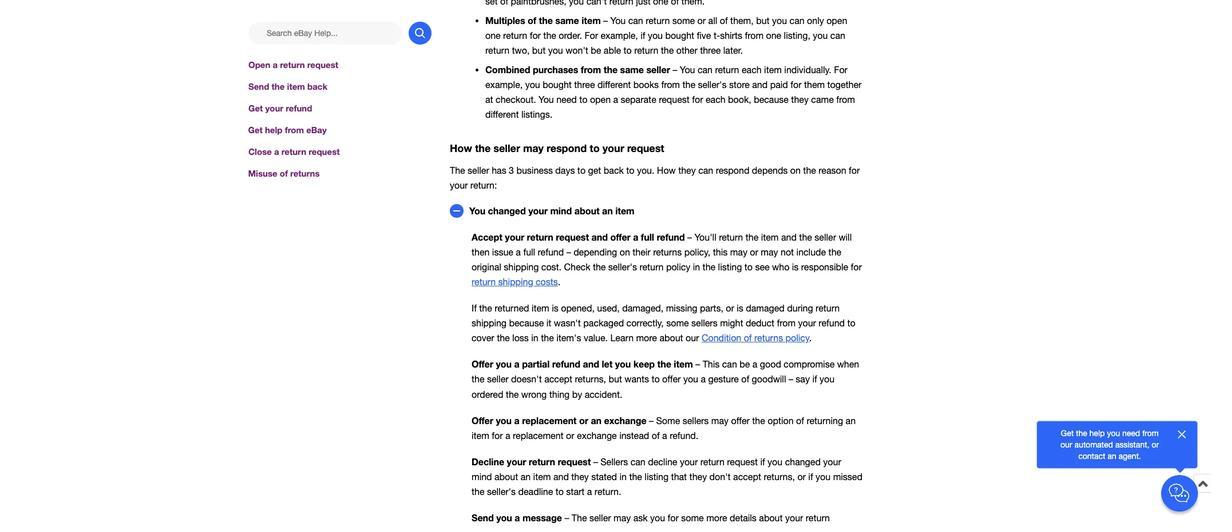 Task type: locate. For each thing, give the bounding box(es) containing it.
1 vertical spatial different
[[485, 109, 519, 119]]

get the help you need from our automated assistant, or contact an agent. tooltip
[[1055, 428, 1164, 462]]

1 vertical spatial some
[[666, 318, 689, 329]]

1 horizontal spatial back
[[604, 165, 624, 176]]

1 horizontal spatial different
[[598, 79, 631, 90]]

1 vertical spatial same
[[620, 64, 644, 75]]

different
[[598, 79, 631, 90], [485, 109, 519, 119]]

0 horizontal spatial listing
[[645, 472, 669, 482]]

0 horizontal spatial the
[[450, 165, 465, 176]]

request up send the item back link
[[307, 60, 338, 70]]

for inside – you can return some or all of them, but you can only open one return for the order. for example, if you bought five t-shirts from one listing, you can return two, but you won't be able to return the other three later.
[[530, 30, 541, 40]]

exchange inside – some sellers may offer the option of returning an item for a replacement or exchange instead of a refund.
[[577, 431, 617, 441]]

sellers down parts,
[[691, 318, 718, 329]]

from inside get the help you need from our automated assistant, or contact an agent.
[[1142, 429, 1159, 438]]

their
[[633, 247, 651, 258]]

of inside – you can return some or all of them, but you can only open one return for the order. for example, if you bought five t-shirts from one listing, you can return two, but you won't be able to return the other three later.
[[720, 15, 728, 26]]

1 vertical spatial offer
[[472, 415, 493, 426]]

different up separate
[[598, 79, 631, 90]]

business
[[517, 165, 553, 176]]

for right the responsible
[[851, 262, 862, 272]]

a
[[273, 60, 278, 70], [613, 94, 618, 105], [274, 147, 279, 157], [633, 232, 638, 243], [516, 247, 521, 258], [514, 359, 520, 370], [753, 360, 757, 370], [701, 375, 706, 385], [514, 415, 520, 426], [505, 431, 510, 441], [662, 431, 667, 441], [587, 487, 592, 497], [515, 513, 520, 524]]

1 vertical spatial the
[[572, 513, 587, 524]]

0 vertical spatial three
[[700, 45, 721, 55]]

1 horizontal spatial returns
[[653, 247, 682, 258]]

for
[[585, 30, 598, 40], [834, 64, 848, 75]]

item inside the – you can return each item individually. for example, you bought three different books from the seller's store and paid for them together at checkout. you need to open a separate request for each book, because they came from different listings.
[[764, 64, 782, 75]]

you down return:
[[469, 205, 485, 216]]

but down the let
[[609, 375, 622, 385]]

the down doesn't
[[506, 390, 519, 400]]

them
[[804, 79, 825, 90]]

our left condition
[[686, 333, 699, 344]]

deduct
[[746, 318, 774, 329]]

an right returning
[[846, 416, 856, 426]]

return inside close a return request link
[[281, 147, 306, 157]]

combined
[[485, 64, 530, 75]]

1 horizontal spatial more
[[706, 513, 727, 524]]

to inside – you can return some or all of them, but you can only open one return for the order. for example, if you bought five t-shirts from one listing, you can return two, but you won't be able to return the other three later.
[[624, 45, 632, 55]]

you right the let
[[615, 359, 631, 370]]

the inside get the help you need from our automated assistant, or contact an agent.
[[1076, 429, 1087, 438]]

each left book,
[[706, 94, 726, 105]]

return:
[[470, 180, 497, 190]]

request inside close a return request link
[[309, 147, 340, 157]]

for down multiples of the same item
[[530, 30, 541, 40]]

or up might
[[726, 303, 734, 314]]

more inside if the returned item is opened, used, damaged, missing parts, or is damaged during return shipping because it wasn't packaged correctly, some sellers might deduct from your refund to cover the loss in the item's value. learn more about our
[[636, 333, 657, 344]]

close a return request
[[248, 147, 340, 157]]

or inside – you'll return the item and the seller will then issue a full refund – depending on their returns policy, this may or may not include the original shipping cost. check the seller's return policy in the listing to see who is responsible for return shipping costs .
[[750, 247, 758, 258]]

returns, down offer you a partial refund and let you keep the item
[[575, 375, 606, 385]]

you up listing,
[[772, 15, 787, 26]]

more inside '– the seller may ask you for some more details about your return'
[[706, 513, 727, 524]]

a right start
[[587, 487, 592, 497]]

2 horizontal spatial is
[[792, 262, 799, 272]]

but right two,
[[532, 45, 546, 55]]

–
[[603, 15, 608, 26], [673, 64, 677, 75], [687, 232, 692, 243], [566, 247, 571, 258], [696, 360, 700, 370], [789, 375, 793, 385], [649, 416, 654, 426], [593, 457, 598, 468], [565, 513, 569, 524]]

seller left will
[[815, 232, 836, 243]]

shipping up returned
[[498, 277, 533, 287]]

listing down "decline"
[[645, 472, 669, 482]]

on
[[790, 165, 801, 176], [620, 247, 630, 258]]

same up "order."
[[555, 15, 579, 26]]

accident.
[[585, 390, 622, 400]]

item inside – you'll return the item and the seller will then issue a full refund – depending on their returns policy, this may or may not include the original shipping cost. check the seller's return policy in the listing to see who is responsible for return shipping costs .
[[761, 232, 779, 243]]

your inside the seller has 3 business days to get back to you. how they can respond depends on the reason for your return:
[[450, 180, 468, 190]]

offer for offer you a replacement or an exchange
[[472, 415, 493, 426]]

2 horizontal spatial returns
[[754, 333, 783, 344]]

need inside the – you can return each item individually. for example, you bought three different books from the seller's store and paid for them together at checkout. you need to open a separate request for each book, because they came from different listings.
[[556, 94, 577, 105]]

used,
[[597, 303, 620, 314]]

item inside – some sellers may offer the option of returning an item for a replacement or exchange instead of a refund.
[[472, 431, 489, 441]]

2 offer from the top
[[472, 415, 493, 426]]

all
[[708, 15, 717, 26]]

if
[[641, 30, 645, 40], [812, 375, 817, 385], [760, 457, 765, 468], [808, 472, 813, 482]]

2 vertical spatial returns
[[754, 333, 783, 344]]

the up automated
[[1076, 429, 1087, 438]]

0 vertical spatial changed
[[488, 205, 526, 216]]

for up decline
[[492, 431, 503, 441]]

about inside '– the seller may ask you for some more details about your return'
[[759, 513, 783, 524]]

2 vertical spatial seller's
[[487, 487, 516, 497]]

or down offer you a replacement or an exchange
[[566, 431, 574, 441]]

of down deduct
[[744, 333, 752, 344]]

– inside "– sellers can decline your return request if you changed your mind about an item and they stated in the listing that they don't accept returns, or if you missed the seller's deadline to start a return."
[[593, 457, 598, 468]]

policy
[[666, 262, 690, 272], [786, 333, 810, 344]]

1 vertical spatial open
[[590, 94, 611, 105]]

or
[[697, 15, 706, 26], [750, 247, 758, 258], [726, 303, 734, 314], [579, 415, 588, 426], [566, 431, 574, 441], [1152, 441, 1159, 450], [798, 472, 806, 482]]

– for multiples of the same item
[[603, 15, 608, 26]]

can inside the – this can be a good compromise when the seller doesn't accept returns, but wants to offer you a gesture of goodwill – say if you ordered the wrong thing by accident.
[[722, 360, 737, 370]]

parts,
[[700, 303, 723, 314]]

to inside – you'll return the item and the seller will then issue a full refund – depending on their returns policy, this may or may not include the original shipping cost. check the seller's return policy in the listing to see who is responsible for return shipping costs .
[[745, 262, 753, 272]]

more down the correctly,
[[636, 333, 657, 344]]

agent.
[[1119, 452, 1141, 461]]

decline
[[472, 457, 504, 468]]

1 vertical spatial policy
[[786, 333, 810, 344]]

and up start
[[553, 472, 569, 482]]

be inside the – this can be a good compromise when the seller doesn't accept returns, but wants to offer you a gesture of goodwill – say if you ordered the wrong thing by accident.
[[740, 360, 750, 370]]

1 horizontal spatial same
[[620, 64, 644, 75]]

came
[[811, 94, 834, 105]]

of
[[528, 15, 536, 26], [720, 15, 728, 26], [280, 168, 288, 179], [744, 333, 752, 344], [741, 375, 749, 385], [796, 416, 804, 426], [652, 431, 660, 441]]

0 vertical spatial our
[[686, 333, 699, 344]]

returns, inside the – this can be a good compromise when the seller doesn't accept returns, but wants to offer you a gesture of goodwill – say if you ordered the wrong thing by accident.
[[575, 375, 606, 385]]

one left listing,
[[766, 30, 781, 40]]

0 vertical spatial send
[[248, 81, 269, 92]]

0 vertical spatial in
[[693, 262, 700, 272]]

mind inside dropdown button
[[550, 205, 572, 216]]

for inside – you can return some or all of them, but you can only open one return for the order. for example, if you bought five t-shirts from one listing, you can return two, but you won't be able to return the other three later.
[[585, 30, 598, 40]]

1 horizontal spatial example,
[[601, 30, 638, 40]]

your down during
[[798, 318, 816, 329]]

item's
[[556, 333, 581, 344]]

1 vertical spatial mind
[[472, 472, 492, 482]]

0 horizontal spatial but
[[532, 45, 546, 55]]

for inside – some sellers may offer the option of returning an item for a replacement or exchange instead of a refund.
[[492, 431, 503, 441]]

1 horizontal spatial listing
[[718, 262, 742, 272]]

listing inside "– sellers can decline your return request if you changed your mind about an item and they stated in the listing that they don't accept returns, or if you missed the seller's deadline to start a return."
[[645, 472, 669, 482]]

shipping
[[504, 262, 539, 272], [498, 277, 533, 287], [472, 318, 507, 329]]

you inside – you can return some or all of them, but you can only open one return for the order. for example, if you bought five t-shirts from one listing, you can return two, but you won't be able to return the other three later.
[[610, 15, 626, 26]]

0 vertical spatial offer
[[472, 359, 493, 370]]

exchange up sellers
[[577, 431, 617, 441]]

. up the compromise
[[810, 333, 812, 344]]

0 vertical spatial returns
[[291, 168, 320, 179]]

1 vertical spatial listing
[[645, 472, 669, 482]]

seller's up send you a message
[[487, 487, 516, 497]]

0 vertical spatial how
[[450, 142, 472, 154]]

may for option
[[711, 416, 729, 426]]

how the seller may respond to your request
[[450, 142, 664, 154]]

policy inside – you'll return the item and the seller will then issue a full refund – depending on their returns policy, this may or may not include the original shipping cost. check the seller's return policy in the listing to see who is responsible for return shipping costs .
[[666, 262, 690, 272]]

1 vertical spatial need
[[1122, 429, 1140, 438]]

0 horizontal spatial is
[[552, 303, 558, 314]]

respond left depends
[[716, 165, 749, 176]]

the seller has 3 business days to get back to you. how they can respond depends on the reason for your return:
[[450, 165, 860, 190]]

policy,
[[684, 247, 710, 258]]

in down sellers
[[620, 472, 627, 482]]

you inside '– the seller may ask you for some more details about your return'
[[650, 513, 665, 524]]

0 horizontal spatial need
[[556, 94, 577, 105]]

on inside – you'll return the item and the seller will then issue a full refund – depending on their returns policy, this may or may not include the original shipping cost. check the seller's return policy in the listing to see who is responsible for return shipping costs .
[[620, 247, 630, 258]]

checkout.
[[496, 94, 536, 105]]

1 vertical spatial in
[[531, 333, 538, 344]]

bought
[[665, 30, 694, 40], [543, 79, 572, 90]]

1 offer from the top
[[472, 359, 493, 370]]

– for combined purchases from the same seller
[[673, 64, 677, 75]]

refund up when
[[819, 318, 845, 329]]

0 horizontal spatial .
[[558, 277, 561, 287]]

books
[[633, 79, 659, 90]]

returns
[[291, 168, 320, 179], [653, 247, 682, 258], [754, 333, 783, 344]]

1 vertical spatial exchange
[[577, 431, 617, 441]]

1 horizontal spatial help
[[1090, 429, 1105, 438]]

– inside – some sellers may offer the option of returning an item for a replacement or exchange instead of a refund.
[[649, 416, 654, 426]]

listing
[[718, 262, 742, 272], [645, 472, 669, 482]]

original
[[472, 262, 501, 272]]

an inside you changed your mind about an item dropdown button
[[602, 205, 613, 216]]

bought inside – you can return some or all of them, but you can only open one return for the order. for example, if you bought five t-shirts from one listing, you can return two, but you won't be able to return the other three later.
[[665, 30, 694, 40]]

1 vertical spatial for
[[834, 64, 848, 75]]

sellers
[[601, 457, 628, 468]]

item inside dropdown button
[[615, 205, 635, 216]]

about
[[574, 205, 600, 216], [660, 333, 683, 344], [495, 472, 518, 482], [759, 513, 783, 524]]

1 horizontal spatial returns,
[[764, 472, 795, 482]]

0 horizontal spatial bought
[[543, 79, 572, 90]]

in inside "– sellers can decline your return request if you changed your mind about an item and they stated in the listing that they don't accept returns, or if you missed the seller's deadline to start a return."
[[620, 472, 627, 482]]

your up missed
[[823, 457, 841, 468]]

for
[[530, 30, 541, 40], [791, 79, 802, 90], [692, 94, 703, 105], [849, 165, 860, 176], [851, 262, 862, 272], [492, 431, 503, 441], [668, 513, 679, 524]]

send inside send the item back link
[[248, 81, 269, 92]]

that
[[671, 472, 687, 482]]

returns down close a return request
[[291, 168, 320, 179]]

0 vertical spatial accept
[[544, 375, 572, 385]]

0 vertical spatial respond
[[547, 142, 587, 154]]

you inside get the help you need from our automated assistant, or contact an agent.
[[1107, 429, 1120, 438]]

from inside if the returned item is opened, used, damaged, missing parts, or is damaged during return shipping because it wasn't packaged correctly, some sellers might deduct from your refund to cover the loss in the item's value. learn more about our
[[777, 318, 796, 329]]

able
[[604, 45, 621, 55]]

each
[[742, 64, 762, 75], [706, 94, 726, 105]]

0 vertical spatial help
[[265, 125, 283, 135]]

0 horizontal spatial because
[[509, 318, 544, 329]]

seller up 3
[[494, 142, 520, 154]]

be
[[591, 45, 601, 55], [740, 360, 750, 370]]

shipping inside if the returned item is opened, used, damaged, missing parts, or is damaged during return shipping because it wasn't packaged correctly, some sellers might deduct from your refund to cover the loss in the item's value. learn more about our
[[472, 318, 507, 329]]

an
[[602, 205, 613, 216], [591, 415, 602, 426], [846, 416, 856, 426], [1108, 452, 1116, 461], [521, 472, 531, 482]]

2 vertical spatial shipping
[[472, 318, 507, 329]]

accept
[[544, 375, 572, 385], [733, 472, 761, 482]]

offer left option
[[731, 416, 750, 426]]

the inside the – you can return each item individually. for example, you bought three different books from the seller's store and paid for them together at checkout. you need to open a separate request for each book, because they came from different listings.
[[683, 79, 695, 90]]

seller inside the – this can be a good compromise when the seller doesn't accept returns, but wants to offer you a gesture of goodwill – say if you ordered the wrong thing by accident.
[[487, 375, 509, 385]]

1 vertical spatial because
[[509, 318, 544, 329]]

returning
[[807, 416, 843, 426]]

0 vertical spatial listing
[[718, 262, 742, 272]]

one down multiples
[[485, 30, 501, 40]]

1 vertical spatial .
[[810, 333, 812, 344]]

how right you.
[[657, 165, 676, 176]]

2 vertical spatial in
[[620, 472, 627, 482]]

item inside "– sellers can decline your return request if you changed your mind about an item and they stated in the listing that they don't accept returns, or if you missed the seller's deadline to start a return."
[[533, 472, 551, 482]]

0 horizontal spatial three
[[574, 79, 595, 90]]

missing
[[666, 303, 697, 314]]

seller's left store
[[698, 79, 727, 90]]

for up won't
[[585, 30, 598, 40]]

0 horizontal spatial respond
[[547, 142, 587, 154]]

may inside – some sellers may offer the option of returning an item for a replacement or exchange instead of a refund.
[[711, 416, 729, 426]]

1 horizontal spatial be
[[740, 360, 750, 370]]

you.
[[637, 165, 654, 176]]

refund
[[286, 103, 312, 113], [657, 232, 685, 243], [538, 247, 564, 258], [819, 318, 845, 329], [552, 359, 580, 370]]

on for the
[[790, 165, 801, 176]]

listings.
[[521, 109, 552, 119]]

not
[[781, 247, 794, 258]]

a left separate
[[613, 94, 618, 105]]

they down them
[[791, 94, 809, 105]]

open inside the – you can return each item individually. for example, you bought three different books from the seller's store and paid for them together at checkout. you need to open a separate request for each book, because they came from different listings.
[[590, 94, 611, 105]]

wants
[[625, 375, 649, 385]]

a right issue
[[516, 247, 521, 258]]

1 horizontal spatial each
[[742, 64, 762, 75]]

message
[[523, 513, 562, 524]]

0 vertical spatial need
[[556, 94, 577, 105]]

0 horizontal spatial send
[[248, 81, 269, 92]]

sellers
[[691, 318, 718, 329], [683, 416, 709, 426]]

1 horizontal spatial for
[[834, 64, 848, 75]]

0 vertical spatial shipping
[[504, 262, 539, 272]]

offer inside – some sellers may offer the option of returning an item for a replacement or exchange instead of a refund.
[[731, 416, 750, 426]]

seller up return:
[[468, 165, 489, 176]]

refund up cost.
[[538, 247, 564, 258]]

send down open
[[248, 81, 269, 92]]

misuse
[[248, 168, 278, 179]]

item
[[582, 15, 601, 26], [764, 64, 782, 75], [287, 81, 305, 92], [615, 205, 635, 216], [761, 232, 779, 243], [532, 303, 549, 314], [674, 359, 693, 370], [472, 431, 489, 441], [533, 472, 551, 482]]

item up deadline
[[533, 472, 551, 482]]

0 vertical spatial on
[[790, 165, 801, 176]]

full inside – you'll return the item and the seller will then issue a full refund – depending on their returns policy, this may or may not include the original shipping cost. check the seller's return policy in the listing to see who is responsible for return shipping costs .
[[523, 247, 535, 258]]

1 horizontal spatial respond
[[716, 165, 749, 176]]

0 horizontal spatial our
[[686, 333, 699, 344]]

0 horizontal spatial returns,
[[575, 375, 606, 385]]

mind inside "– sellers can decline your return request if you changed your mind about an item and they stated in the listing that they don't accept returns, or if you missed the seller's deadline to start a return."
[[472, 472, 492, 482]]

1 horizontal spatial three
[[700, 45, 721, 55]]

to inside the – this can be a good compromise when the seller doesn't accept returns, but wants to offer you a gesture of goodwill – say if you ordered the wrong thing by accident.
[[652, 375, 660, 385]]

t-
[[714, 30, 720, 40]]

2 horizontal spatial offer
[[731, 416, 750, 426]]

seller inside '– the seller may ask you for some more details about your return'
[[590, 513, 611, 524]]

get your refund
[[248, 103, 312, 113]]

the
[[450, 165, 465, 176], [572, 513, 587, 524]]

send you a message
[[472, 513, 562, 524]]

exchange up instead
[[604, 415, 647, 426]]

the up "get your refund"
[[272, 81, 285, 92]]

1 vertical spatial our
[[1061, 441, 1072, 450]]

refund down you changed your mind about an item dropdown button
[[657, 232, 685, 243]]

and inside the – you can return each item individually. for example, you bought three different books from the seller's store and paid for them together at checkout. you need to open a separate request for each book, because they came from different listings.
[[752, 79, 768, 90]]

multiples
[[485, 15, 525, 26]]

to down combined purchases from the same seller
[[579, 94, 588, 105]]

0 vertical spatial bought
[[665, 30, 694, 40]]

2 vertical spatial but
[[609, 375, 622, 385]]

from down during
[[777, 318, 796, 329]]

– inside '– the seller may ask you for some more details about your return'
[[565, 513, 569, 524]]

1 horizontal spatial accept
[[733, 472, 761, 482]]

shipping up the return shipping costs link in the left of the page
[[504, 262, 539, 272]]

about down the correctly,
[[660, 333, 683, 344]]

0 horizontal spatial returns
[[291, 168, 320, 179]]

replacement down thing
[[522, 415, 577, 426]]

0 vertical spatial example,
[[601, 30, 638, 40]]

return inside '– the seller may ask you for some more details about your return'
[[806, 513, 830, 524]]

get help from ebay
[[248, 125, 327, 135]]

or inside "– sellers can decline your return request if you changed your mind about an item and they stated in the listing that they don't accept returns, or if you missed the seller's deadline to start a return."
[[798, 472, 806, 482]]

multiples of the same item
[[485, 15, 601, 26]]

0 vertical spatial be
[[591, 45, 601, 55]]

0 vertical spatial replacement
[[522, 415, 577, 426]]

some inside if the returned item is opened, used, damaged, missing parts, or is damaged during return shipping because it wasn't packaged correctly, some sellers might deduct from your refund to cover the loss in the item's value. learn more about our
[[666, 318, 689, 329]]

policy down policy, on the right of the page
[[666, 262, 690, 272]]

the right multiples
[[539, 15, 553, 26]]

0 vertical spatial the
[[450, 165, 465, 176]]

the down 'able'
[[604, 64, 618, 75]]

1 horizontal spatial because
[[754, 94, 789, 105]]

offer
[[610, 232, 631, 243], [662, 375, 681, 385], [731, 416, 750, 426]]

details
[[730, 513, 757, 524]]

2 horizontal spatial but
[[756, 15, 770, 26]]

bought up other
[[665, 30, 694, 40]]

example, down combined
[[485, 79, 523, 90]]

0 vertical spatial .
[[558, 277, 561, 287]]

to left start
[[556, 487, 564, 497]]

it
[[546, 318, 551, 329]]

1 vertical spatial send
[[472, 513, 494, 524]]

get the help you need from our automated assistant, or contact an agent.
[[1061, 429, 1159, 461]]

0 horizontal spatial be
[[591, 45, 601, 55]]

you up 'able'
[[610, 15, 626, 26]]

1 vertical spatial help
[[1090, 429, 1105, 438]]

send for send the item back
[[248, 81, 269, 92]]

returns, down option
[[764, 472, 795, 482]]

0 vertical spatial returns,
[[575, 375, 606, 385]]

offer right wants
[[662, 375, 681, 385]]

item down the seller has 3 business days to get back to you. how they can respond depends on the reason for your return:
[[615, 205, 635, 216]]

request inside the open a return request 'link'
[[307, 60, 338, 70]]

because
[[754, 94, 789, 105], [509, 318, 544, 329]]

seller's inside the – you can return each item individually. for example, you bought three different books from the seller's store and paid for them together at checkout. you need to open a separate request for each book, because they came from different listings.
[[698, 79, 727, 90]]

of right all
[[720, 15, 728, 26]]

0 horizontal spatial for
[[585, 30, 598, 40]]

1 horizontal spatial one
[[766, 30, 781, 40]]

0 vertical spatial get
[[248, 103, 263, 113]]

replacement down offer you a replacement or an exchange
[[513, 431, 564, 441]]

0 horizontal spatial offer
[[610, 232, 631, 243]]

0 horizontal spatial seller's
[[487, 487, 516, 497]]

0 vertical spatial sellers
[[691, 318, 718, 329]]

1 vertical spatial sellers
[[683, 416, 709, 426]]

may for for
[[614, 513, 631, 524]]

learn
[[610, 333, 634, 344]]

2 horizontal spatial in
[[693, 262, 700, 272]]

0 vertical spatial mind
[[550, 205, 572, 216]]

0 horizontal spatial in
[[531, 333, 538, 344]]

1 vertical spatial be
[[740, 360, 750, 370]]

sellers inside – some sellers may offer the option of returning an item for a replacement or exchange instead of a refund.
[[683, 416, 709, 426]]

to left see
[[745, 262, 753, 272]]

a right open
[[273, 60, 278, 70]]

or inside get the help you need from our automated assistant, or contact an agent.
[[1152, 441, 1159, 450]]

on for their
[[620, 247, 630, 258]]

1 horizontal spatial .
[[810, 333, 812, 344]]

and left the paid
[[752, 79, 768, 90]]

1 horizontal spatial on
[[790, 165, 801, 176]]

back inside the seller has 3 business days to get back to you. how they can respond depends on the reason for your return:
[[604, 165, 624, 176]]

to up when
[[847, 318, 856, 329]]

shipping up "cover"
[[472, 318, 507, 329]]

0 horizontal spatial more
[[636, 333, 657, 344]]

the inside send the item back link
[[272, 81, 285, 92]]

0 horizontal spatial on
[[620, 247, 630, 258]]

in
[[693, 262, 700, 272], [531, 333, 538, 344], [620, 472, 627, 482]]

may for your
[[523, 142, 544, 154]]

misuse of returns link
[[248, 167, 432, 180]]

the left reason
[[803, 165, 816, 176]]

example, inside – you can return some or all of them, but you can only open one return for the order. for example, if you bought five t-shirts from one listing, you can return two, but you won't be able to return the other three later.
[[601, 30, 638, 40]]

can inside the – you can return each item individually. for example, you bought three different books from the seller's store and paid for them together at checkout. you need to open a separate request for each book, because they came from different listings.
[[698, 64, 713, 75]]

bought down purchases
[[543, 79, 572, 90]]

partial
[[522, 359, 550, 370]]

1 vertical spatial bought
[[543, 79, 572, 90]]

the right the if
[[479, 303, 492, 314]]

2 vertical spatial some
[[681, 513, 704, 524]]

for right the paid
[[791, 79, 802, 90]]

accept inside "– sellers can decline your return request if you changed your mind about an item and they stated in the listing that they don't accept returns, or if you missed the seller's deadline to start a return."
[[733, 472, 761, 482]]

the inside the seller has 3 business days to get back to you. how they can respond depends on the reason for your return:
[[450, 165, 465, 176]]

open a return request
[[248, 60, 338, 70]]

– you'll return the item and the seller will then issue a full refund – depending on their returns policy, this may or may not include the original shipping cost. check the seller's return policy in the listing to see who is responsible for return shipping costs .
[[472, 232, 862, 287]]

mind down decline
[[472, 472, 492, 482]]

help inside get the help you need from our automated assistant, or contact an agent.
[[1090, 429, 1105, 438]]



Task type: vqa. For each thing, say whether or not it's contained in the screenshot.
Add in the "LINK"
no



Task type: describe. For each thing, give the bounding box(es) containing it.
get your refund link
[[248, 102, 432, 115]]

correctly,
[[626, 318, 664, 329]]

might
[[720, 318, 743, 329]]

for inside the seller has 3 business days to get back to you. how they can respond depends on the reason for your return:
[[849, 165, 860, 176]]

accept your return request and offer a full refund
[[472, 232, 685, 243]]

if the returned item is opened, used, damaged, missing parts, or is damaged during return shipping because it wasn't packaged correctly, some sellers might deduct from your refund to cover the loss in the item's value. learn more about our
[[472, 303, 856, 344]]

the up the responsible
[[829, 247, 841, 258]]

a inside – you'll return the item and the seller will then issue a full refund – depending on their returns policy, this may or may not include the original shipping cost. check the seller's return policy in the listing to see who is responsible for return shipping costs .
[[516, 247, 521, 258]]

and left the let
[[583, 359, 599, 370]]

1 vertical spatial but
[[532, 45, 546, 55]]

you left message
[[496, 513, 512, 524]]

get for get the help you need from our automated assistant, or contact an agent.
[[1061, 429, 1074, 438]]

a inside 'link'
[[273, 60, 278, 70]]

0 horizontal spatial each
[[706, 94, 726, 105]]

a down doesn't
[[514, 415, 520, 426]]

they up start
[[571, 472, 589, 482]]

some inside '– the seller may ask you for some more details about your return'
[[681, 513, 704, 524]]

a down this
[[701, 375, 706, 385]]

return shipping costs link
[[472, 277, 558, 287]]

the inside – some sellers may offer the option of returning an item for a replacement or exchange instead of a refund.
[[752, 416, 765, 426]]

– left the say
[[789, 375, 793, 385]]

an inside "– sellers can decline your return request if you changed your mind about an item and they stated in the listing that they don't accept returns, or if you missed the seller's deadline to start a return."
[[521, 472, 531, 482]]

only
[[807, 15, 824, 26]]

to inside the – you can return each item individually. for example, you bought three different books from the seller's store and paid for them together at checkout. you need to open a separate request for each book, because they came from different listings.
[[579, 94, 588, 105]]

to left you.
[[626, 165, 634, 176]]

get for get help from ebay
[[248, 125, 263, 135]]

who
[[772, 262, 789, 272]]

returns inside – you'll return the item and the seller will then issue a full refund – depending on their returns policy, this may or may not include the original shipping cost. check the seller's return policy in the listing to see who is responsible for return shipping costs .
[[653, 247, 682, 258]]

open inside – you can return some or all of them, but you can only open one return for the order. for example, if you bought five t-shirts from one listing, you can return two, but you won't be able to return the other three later.
[[827, 15, 847, 26]]

your inside if the returned item is opened, used, damaged, missing parts, or is damaged during return shipping because it wasn't packaged correctly, some sellers might deduct from your refund to cover the loss in the item's value. learn more about our
[[798, 318, 816, 329]]

by
[[572, 390, 582, 400]]

sellers inside if the returned item is opened, used, damaged, missing parts, or is damaged during return shipping because it wasn't packaged correctly, some sellers might deduct from your refund to cover the loss in the item's value. learn more about our
[[691, 318, 718, 329]]

changed inside dropdown button
[[488, 205, 526, 216]]

you left five
[[648, 30, 663, 40]]

of inside the – this can be a good compromise when the seller doesn't accept returns, but wants to offer you a gesture of goodwill – say if you ordered the wrong thing by accident.
[[741, 375, 749, 385]]

you inside the – you can return each item individually. for example, you bought three different books from the seller's store and paid for them together at checkout. you need to open a separate request for each book, because they came from different listings.
[[525, 79, 540, 90]]

because inside if the returned item is opened, used, damaged, missing parts, or is damaged during return shipping because it wasn't packaged correctly, some sellers might deduct from your refund to cover the loss in the item's value. learn more about our
[[509, 318, 544, 329]]

to inside if the returned item is opened, used, damaged, missing parts, or is damaged during return shipping because it wasn't packaged correctly, some sellers might deduct from your refund to cover the loss in the item's value. learn more about our
[[847, 318, 856, 329]]

item left this
[[674, 359, 693, 370]]

1 vertical spatial shipping
[[498, 277, 533, 287]]

open a return request link
[[248, 58, 432, 71]]

the up return:
[[475, 142, 491, 154]]

0 horizontal spatial help
[[265, 125, 283, 135]]

0 vertical spatial each
[[742, 64, 762, 75]]

0 vertical spatial same
[[555, 15, 579, 26]]

an inside – some sellers may offer the option of returning an item for a replacement or exchange instead of a refund.
[[846, 416, 856, 426]]

item up "order."
[[582, 15, 601, 26]]

they right that
[[689, 472, 707, 482]]

seller up books
[[646, 64, 670, 75]]

return.
[[595, 487, 621, 497]]

2 one from the left
[[766, 30, 781, 40]]

instead
[[619, 431, 649, 441]]

and inside – you'll return the item and the seller will then issue a full refund – depending on their returns policy, this may or may not include the original shipping cost. check the seller's return policy in the listing to see who is responsible for return shipping costs .
[[781, 232, 797, 243]]

a left good
[[753, 360, 757, 370]]

0 vertical spatial offer
[[610, 232, 631, 243]]

together
[[827, 79, 862, 90]]

– the seller may ask you for some more details about your return
[[472, 513, 830, 528]]

return inside "– sellers can decline your return request if you changed your mind about an item and they stated in the listing that they don't accept returns, or if you missed the seller's deadline to start a return."
[[700, 457, 725, 468]]

1 horizontal spatial full
[[641, 232, 654, 243]]

refund down send the item back
[[286, 103, 312, 113]]

send the item back link
[[248, 80, 432, 93]]

thing
[[549, 390, 570, 400]]

. inside – you'll return the item and the seller will then issue a full refund – depending on their returns policy, this may or may not include the original shipping cost. check the seller's return policy in the listing to see who is responsible for return shipping costs .
[[558, 277, 561, 287]]

an inside get the help you need from our automated assistant, or contact an agent.
[[1108, 452, 1116, 461]]

1 horizontal spatial is
[[737, 303, 743, 314]]

– left you'll
[[687, 232, 692, 243]]

– this can be a good compromise when the seller doesn't accept returns, but wants to offer you a gesture of goodwill – say if you ordered the wrong thing by accident.
[[472, 360, 859, 400]]

cover
[[472, 333, 494, 344]]

other
[[676, 45, 698, 55]]

returns, inside "– sellers can decline your return request if you changed your mind about an item and they stated in the listing that they don't accept returns, or if you missed the seller's deadline to start a return."
[[764, 472, 795, 482]]

is inside – you'll return the item and the seller will then issue a full refund – depending on their returns policy, this may or may not include the original shipping cost. check the seller's return policy in the listing to see who is responsible for return shipping costs .
[[792, 262, 799, 272]]

request inside "– sellers can decline your return request if you changed your mind about an item and they stated in the listing that they don't accept returns, or if you missed the seller's deadline to start a return."
[[727, 457, 758, 468]]

a inside the – you can return each item individually. for example, you bought three different books from the seller's store and paid for them together at checkout. you need to open a separate request for each book, because they came from different listings.
[[613, 94, 618, 105]]

because inside the – you can return each item individually. for example, you bought three different books from the seller's store and paid for them together at checkout. you need to open a separate request for each book, because they came from different listings.
[[754, 94, 789, 105]]

be inside – you can return some or all of them, but you can only open one return for the order. for example, if you bought five t-shirts from one listing, you can return two, but you won't be able to return the other three later.
[[591, 45, 601, 55]]

depends
[[752, 165, 788, 176]]

0 horizontal spatial back
[[307, 81, 327, 92]]

keep
[[633, 359, 655, 370]]

them,
[[730, 15, 754, 26]]

the right keep on the bottom of page
[[657, 359, 671, 370]]

request inside the – you can return each item individually. for example, you bought three different books from the seller's store and paid for them together at checkout. you need to open a separate request for each book, because they came from different listings.
[[659, 94, 690, 105]]

your inside '– the seller may ask you for some more details about your return'
[[785, 513, 803, 524]]

condition
[[702, 333, 741, 344]]

accept inside the – this can be a good compromise when the seller doesn't accept returns, but wants to offer you a gesture of goodwill – say if you ordered the wrong thing by accident.
[[544, 375, 572, 385]]

our inside get the help you need from our automated assistant, or contact an agent.
[[1061, 441, 1072, 450]]

you changed your mind about an item
[[469, 205, 635, 216]]

about inside dropdown button
[[574, 205, 600, 216]]

from down together
[[836, 94, 855, 105]]

three inside – you can return some or all of them, but you can only open one return for the order. for example, if you bought five t-shirts from one listing, you can return two, but you won't be able to return the other three later.
[[700, 45, 721, 55]]

how inside the seller has 3 business days to get back to you. how they can respond depends on the reason for your return:
[[657, 165, 676, 176]]

0 horizontal spatial how
[[450, 142, 472, 154]]

won't
[[566, 45, 588, 55]]

responsible
[[801, 262, 848, 272]]

for inside the – you can return each item individually. for example, you bought three different books from the seller's store and paid for them together at checkout. you need to open a separate request for each book, because they came from different listings.
[[834, 64, 848, 75]]

your right decline
[[507, 457, 526, 468]]

you left missed
[[816, 472, 831, 482]]

the down multiples of the same item
[[543, 30, 556, 40]]

Search eBay Help... text field
[[248, 22, 402, 45]]

the down it
[[541, 333, 554, 344]]

you inside dropdown button
[[469, 205, 485, 216]]

the left other
[[661, 45, 674, 55]]

seller's inside – you'll return the item and the seller will then issue a full refund – depending on their returns policy, this may or may not include the original shipping cost. check the seller's return policy in the listing to see who is responsible for return shipping costs .
[[608, 262, 637, 272]]

you up purchases
[[548, 45, 563, 55]]

they inside the – you can return each item individually. for example, you bought three different books from the seller's store and paid for them together at checkout. you need to open a separate request for each book, because they came from different listings.
[[791, 94, 809, 105]]

to inside "– sellers can decline your return request if you changed your mind about an item and they stated in the listing that they don't accept returns, or if you missed the seller's deadline to start a return."
[[556, 487, 564, 497]]

in inside – you'll return the item and the seller will then issue a full refund – depending on their returns policy, this may or may not include the original shipping cost. check the seller's return policy in the listing to see who is responsible for return shipping costs .
[[693, 262, 700, 272]]

condition of returns policy .
[[702, 333, 812, 344]]

– up "check"
[[566, 247, 571, 258]]

from inside – you can return some or all of them, but you can only open one return for the order. for example, if you bought five t-shirts from one listing, you can return two, but you won't be able to return the other three later.
[[745, 30, 764, 40]]

from up close a return request
[[285, 125, 304, 135]]

refund inside – you'll return the item and the seller will then issue a full refund – depending on their returns policy, this may or may not include the original shipping cost. check the seller's return policy in the listing to see who is responsible for return shipping costs .
[[538, 247, 564, 258]]

at
[[485, 94, 493, 105]]

days
[[555, 165, 575, 176]]

or inside if the returned item is opened, used, damaged, missing parts, or is damaged during return shipping because it wasn't packaged correctly, some sellers might deduct from your refund to cover the loss in the item's value. learn more about our
[[726, 303, 734, 314]]

deadline
[[518, 487, 553, 497]]

a up their
[[633, 232, 638, 243]]

returns for misuse of returns
[[291, 168, 320, 179]]

this
[[713, 247, 728, 258]]

3
[[509, 165, 514, 176]]

for left book,
[[692, 94, 703, 105]]

an down accident.
[[591, 415, 602, 426]]

the down decline
[[472, 487, 485, 497]]

this
[[703, 360, 720, 370]]

missed
[[833, 472, 863, 482]]

your up issue
[[505, 232, 524, 243]]

you down the compromise
[[820, 375, 835, 385]]

a down some
[[662, 431, 667, 441]]

or inside – some sellers may offer the option of returning an item for a replacement or exchange instead of a refund.
[[566, 431, 574, 441]]

and up depending
[[592, 232, 608, 243]]

or down by
[[579, 415, 588, 426]]

about inside "– sellers can decline your return request if you changed your mind about an item and they stated in the listing that they don't accept returns, or if you missed the seller's deadline to start a return."
[[495, 472, 518, 482]]

returned
[[495, 303, 529, 314]]

your up "get help from ebay"
[[265, 103, 283, 113]]

may right this at top
[[730, 247, 747, 258]]

request up you.
[[627, 142, 664, 154]]

from right books
[[661, 79, 680, 90]]

they inside the seller has 3 business days to get back to you. how they can respond depends on the reason for your return:
[[678, 165, 696, 176]]

your up that
[[680, 457, 698, 468]]

store
[[729, 79, 750, 90]]

you down other
[[680, 64, 695, 75]]

contact
[[1078, 452, 1106, 461]]

get for get your refund
[[248, 103, 263, 113]]

the left loss
[[497, 333, 510, 344]]

accept
[[472, 232, 502, 243]]

you down only
[[813, 30, 828, 40]]

reason
[[819, 165, 846, 176]]

– sellers can decline your return request if you changed your mind about an item and they stated in the listing that they don't accept returns, or if you missed the seller's deadline to start a return.
[[472, 457, 863, 497]]

example, inside the – you can return each item individually. for example, you bought three different books from the seller's store and paid for them together at checkout. you need to open a separate request for each book, because they came from different listings.
[[485, 79, 523, 90]]

the up ordered
[[472, 375, 485, 385]]

if inside the – this can be a good compromise when the seller doesn't accept returns, but wants to offer you a gesture of goodwill – say if you ordered the wrong thing by accident.
[[812, 375, 817, 385]]

– for offer you a replacement or an exchange
[[649, 416, 654, 426]]

or inside – you can return some or all of them, but you can only open one return for the order. for example, if you bought five t-shirts from one listing, you can return two, but you won't be able to return the other three later.
[[697, 15, 706, 26]]

from down won't
[[581, 64, 601, 75]]

separate
[[621, 94, 656, 105]]

the inside '– the seller may ask you for some more details about your return'
[[572, 513, 587, 524]]

changed inside "– sellers can decline your return request if you changed your mind about an item and they stated in the listing that they don't accept returns, or if you missed the seller's deadline to start a return."
[[785, 457, 821, 468]]

value.
[[584, 333, 608, 344]]

and inside "– sellers can decline your return request if you changed your mind about an item and they stated in the listing that they don't accept returns, or if you missed the seller's deadline to start a return."
[[553, 472, 569, 482]]

has
[[492, 165, 506, 176]]

let
[[602, 359, 613, 370]]

need inside get the help you need from our automated assistant, or contact an agent.
[[1122, 429, 1140, 438]]

refund.
[[670, 431, 698, 441]]

respond inside the seller has 3 business days to get back to you. how they can respond depends on the reason for your return:
[[716, 165, 749, 176]]

you up doesn't
[[496, 359, 512, 370]]

for inside – you'll return the item and the seller will then issue a full refund – depending on their returns policy, this may or may not include the original shipping cost. check the seller's return policy in the listing to see who is responsible for return shipping costs .
[[851, 262, 862, 272]]

the up see
[[746, 232, 759, 243]]

loss
[[512, 333, 529, 344]]

you left gesture
[[683, 375, 698, 385]]

send for send you a message
[[472, 513, 494, 524]]

your up the seller has 3 business days to get back to you. how they can respond depends on the reason for your return:
[[602, 142, 624, 154]]

may up see
[[761, 247, 778, 258]]

request up depending
[[556, 232, 589, 243]]

shirts
[[720, 30, 742, 40]]

a up doesn't
[[514, 359, 520, 370]]

– for send you a message
[[565, 513, 569, 524]]

three inside the – you can return each item individually. for example, you bought three different books from the seller's store and paid for them together at checkout. you need to open a separate request for each book, because they came from different listings.
[[574, 79, 595, 90]]

but inside the – this can be a good compromise when the seller doesn't accept returns, but wants to offer you a gesture of goodwill – say if you ordered the wrong thing by accident.
[[609, 375, 622, 385]]

misuse of returns
[[248, 168, 320, 179]]

option
[[768, 416, 794, 426]]

then
[[472, 247, 490, 258]]

– you can return each item individually. for example, you bought three different books from the seller's store and paid for them together at checkout. you need to open a separate request for each book, because they came from different listings.
[[485, 64, 862, 119]]

say
[[796, 375, 810, 385]]

seller inside the seller has 3 business days to get back to you. how they can respond depends on the reason for your return:
[[468, 165, 489, 176]]

you down option
[[768, 457, 783, 468]]

issue
[[492, 247, 513, 258]]

a inside "– sellers can decline your return request if you changed your mind about an item and they stated in the listing that they don't accept returns, or if you missed the seller's deadline to start a return."
[[587, 487, 592, 497]]

purchases
[[533, 64, 578, 75]]

can inside the seller has 3 business days to get back to you. how they can respond depends on the reason for your return:
[[698, 165, 713, 176]]

to left the get
[[577, 165, 586, 176]]

listing,
[[784, 30, 810, 40]]

0 vertical spatial exchange
[[604, 415, 647, 426]]

a left message
[[515, 513, 520, 524]]

a up decline your return request
[[505, 431, 510, 441]]

if
[[472, 303, 477, 314]]

returns for condition of returns policy .
[[754, 333, 783, 344]]

item down the open a return request
[[287, 81, 305, 92]]

during
[[787, 303, 813, 314]]

some inside – you can return some or all of them, but you can only open one return for the order. for example, if you bought five t-shirts from one listing, you can return two, but you won't be able to return the other three later.
[[672, 15, 695, 26]]

0 vertical spatial but
[[756, 15, 770, 26]]

the up include
[[799, 232, 812, 243]]

damaged
[[746, 303, 785, 314]]

good
[[760, 360, 781, 370]]

get
[[588, 165, 601, 176]]

depending
[[574, 247, 617, 258]]

refund down item's
[[552, 359, 580, 370]]

the down this at top
[[703, 262, 716, 272]]

if inside – you can return some or all of them, but you can only open one return for the order. for example, if you bought five t-shirts from one listing, you can return two, but you won't be able to return the other three later.
[[641, 30, 645, 40]]

close
[[248, 147, 272, 157]]

automated
[[1075, 441, 1113, 450]]

bought inside the – you can return each item individually. for example, you bought three different books from the seller's store and paid for them together at checkout. you need to open a separate request for each book, because they came from different listings.
[[543, 79, 572, 90]]

the right the stated at the bottom of the page
[[629, 472, 642, 482]]

in inside if the returned item is opened, used, damaged, missing parts, or is damaged during return shipping because it wasn't packaged correctly, some sellers might deduct from your refund to cover the loss in the item's value. learn more about our
[[531, 333, 538, 344]]

offer you a replacement or an exchange
[[472, 415, 647, 426]]

some
[[656, 416, 680, 426]]

ebay
[[307, 125, 327, 135]]

goodwill
[[752, 375, 786, 385]]

wasn't
[[554, 318, 581, 329]]

of down some
[[652, 431, 660, 441]]

to up the get
[[590, 142, 600, 154]]

open
[[248, 60, 270, 70]]

of right multiples
[[528, 15, 536, 26]]

ask
[[633, 513, 648, 524]]

two,
[[512, 45, 530, 55]]

you down ordered
[[496, 415, 512, 426]]

for inside '– the seller may ask you for some more details about your return'
[[668, 513, 679, 524]]

offer for offer you a partial refund and let you keep the item
[[472, 359, 493, 370]]

– for decline your return request
[[593, 457, 598, 468]]

wrong
[[521, 390, 547, 400]]

offer inside the – this can be a good compromise when the seller doesn't accept returns, but wants to offer you a gesture of goodwill – say if you ordered the wrong thing by accident.
[[662, 375, 681, 385]]

you up listings.
[[539, 94, 554, 105]]

a right close
[[274, 147, 279, 157]]

return inside the – you can return each item individually. for example, you bought three different books from the seller's store and paid for them together at checkout. you need to open a separate request for each book, because they came from different listings.
[[715, 64, 739, 75]]

you'll
[[695, 232, 716, 243]]

the down depending
[[593, 262, 606, 272]]

see
[[755, 262, 770, 272]]

replacement inside – some sellers may offer the option of returning an item for a replacement or exchange instead of a refund.
[[513, 431, 564, 441]]

of right misuse
[[280, 168, 288, 179]]

about inside if the returned item is opened, used, damaged, missing parts, or is damaged during return shipping because it wasn't packaged correctly, some sellers might deduct from your refund to cover the loss in the item's value. learn more about our
[[660, 333, 683, 344]]

don't
[[709, 472, 731, 482]]

ordered
[[472, 390, 503, 400]]

compromise
[[784, 360, 835, 370]]

1 one from the left
[[485, 30, 501, 40]]

damaged,
[[622, 303, 664, 314]]

request up start
[[558, 457, 591, 468]]

of right option
[[796, 416, 804, 426]]

1 horizontal spatial policy
[[786, 333, 810, 344]]

– for offer you a partial refund and let you keep the item
[[696, 360, 700, 370]]



